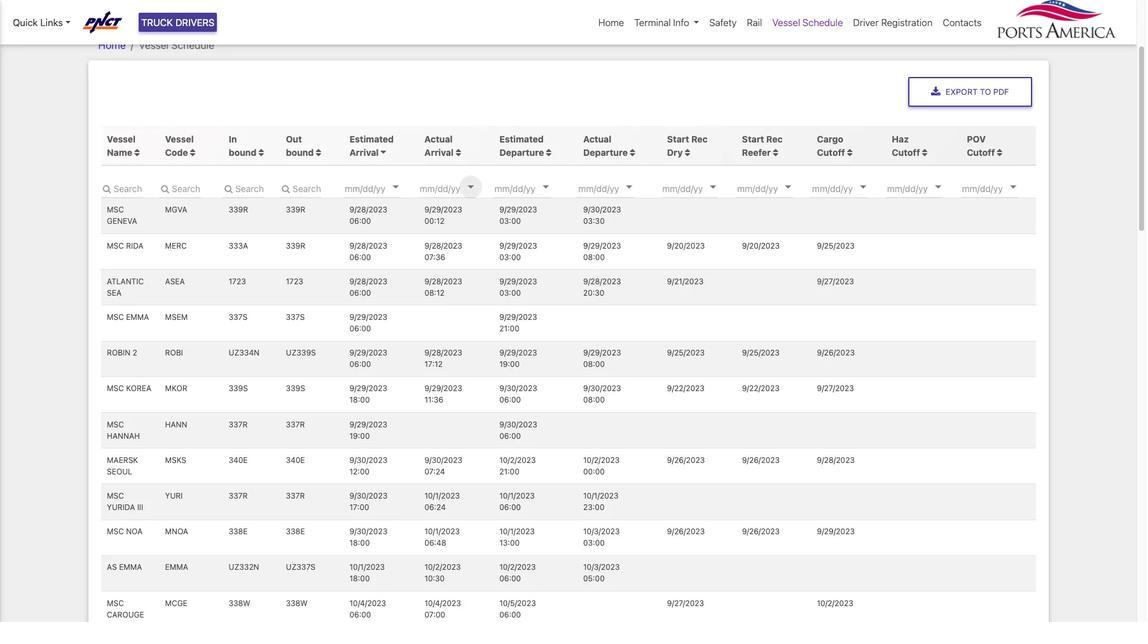 Task type: vqa. For each thing, say whether or not it's contained in the screenshot.


Task type: locate. For each thing, give the bounding box(es) containing it.
safety
[[710, 17, 737, 28]]

10/1/2023 down 10/2/2023 21:00
[[500, 491, 535, 501]]

as emma
[[107, 563, 142, 572]]

9/29/2023 08:00
[[584, 241, 621, 262], [584, 348, 621, 369]]

1 horizontal spatial estimated
[[500, 133, 544, 144]]

vessel up code
[[165, 133, 194, 144]]

4 mm/dd/yy field from the left
[[578, 179, 654, 198]]

1 10/3/2023 from the top
[[584, 527, 620, 537]]

9/29/2023 08:00 for 9/25/2023
[[584, 348, 621, 369]]

1 vertical spatial 10/3/2023
[[584, 563, 620, 572]]

1 9/20/2023 from the left
[[668, 241, 705, 251]]

2 10/4/2023 from the left
[[425, 599, 461, 608]]

1 horizontal spatial actual
[[584, 133, 612, 144]]

2 msc from the top
[[107, 241, 124, 251]]

1 vertical spatial 18:00
[[350, 539, 370, 548]]

10/1/2023 up 13:00
[[500, 527, 535, 537]]

bound for out
[[286, 147, 314, 158]]

1 horizontal spatial 337s
[[286, 313, 305, 322]]

0 vertical spatial 9/30/2023 06:00
[[500, 384, 538, 405]]

msc for msc korea
[[107, 384, 124, 394]]

1 vertical spatial 9/29/2023 19:00
[[350, 420, 388, 441]]

2 18:00 from the top
[[350, 539, 370, 548]]

estimated
[[350, 133, 394, 144], [500, 133, 544, 144]]

1 arrival from the left
[[350, 147, 379, 158]]

00:12
[[425, 217, 445, 226]]

start up "reefer"
[[743, 133, 765, 144]]

start up 'dry'
[[668, 133, 690, 144]]

0 horizontal spatial 340e
[[229, 456, 248, 465]]

3 9/29/2023 03:00 from the top
[[500, 277, 538, 298]]

0 horizontal spatial schedule
[[171, 39, 214, 51]]

339r for 339r
[[286, 205, 306, 215]]

1 vertical spatial 9/29/2023 03:00
[[500, 241, 538, 262]]

0 horizontal spatial 337s
[[229, 313, 248, 322]]

vessel schedule right rail
[[773, 17, 844, 28]]

2 9/29/2023 06:00 from the top
[[350, 348, 388, 369]]

10/1/2023 for 06:24
[[425, 491, 460, 501]]

msc up yurida
[[107, 491, 124, 501]]

0 vertical spatial 18:00
[[350, 395, 370, 405]]

emma down atlantic sea
[[126, 313, 149, 322]]

in bound
[[229, 133, 259, 158]]

msc for msc emma
[[107, 313, 124, 322]]

0 horizontal spatial cutoff
[[818, 147, 846, 158]]

0 vertical spatial home
[[599, 17, 625, 28]]

msc inside the msc geneva
[[107, 205, 124, 215]]

0 vertical spatial 9/29/2023 19:00
[[500, 348, 538, 369]]

10/4/2023 up 07:00
[[425, 599, 461, 608]]

10/1/2023 up 06:48
[[425, 527, 460, 537]]

12:00
[[350, 467, 370, 477]]

0 vertical spatial vessel schedule
[[773, 17, 844, 28]]

haz
[[893, 133, 910, 144]]

1 start from the left
[[668, 133, 690, 144]]

9/29/2023 19:00
[[500, 348, 538, 369], [350, 420, 388, 441]]

departure
[[500, 147, 544, 158], [584, 147, 628, 158]]

2 vertical spatial 9/27/2023
[[668, 599, 705, 608]]

bound inside the out bound
[[286, 147, 314, 158]]

9/29/2023 03:00 for 9/28/2023 07:36
[[500, 241, 538, 262]]

1 338e from the left
[[229, 527, 248, 537]]

mm/dd/yy field up 9/29/2023 00:12
[[419, 179, 495, 198]]

1 9/28/2023 06:00 from the top
[[350, 205, 388, 226]]

schedule left driver
[[803, 17, 844, 28]]

rec inside start rec reefer
[[767, 133, 783, 144]]

mm/dd/yy field down 'dry'
[[661, 179, 738, 198]]

3 18:00 from the top
[[350, 574, 370, 584]]

schedule down drivers
[[171, 39, 214, 51]]

337s
[[229, 313, 248, 322], [286, 313, 305, 322]]

2 start from the left
[[743, 133, 765, 144]]

1 rec from the left
[[692, 133, 708, 144]]

uz332n
[[229, 563, 259, 572]]

bound down in
[[229, 147, 257, 158]]

1 horizontal spatial departure
[[584, 147, 628, 158]]

rec left start rec reefer
[[692, 133, 708, 144]]

0 horizontal spatial 19:00
[[350, 431, 370, 441]]

estimated inside estimated departure
[[500, 133, 544, 144]]

2 rec from the left
[[767, 133, 783, 144]]

0 horizontal spatial 339s
[[229, 384, 248, 394]]

robin 2
[[107, 348, 137, 358]]

cutoff down pov
[[968, 147, 996, 158]]

19:00
[[500, 360, 520, 369], [350, 431, 370, 441]]

10/4/2023 down 10/1/2023 18:00
[[350, 599, 386, 608]]

338e up the uz337s
[[286, 527, 305, 537]]

arrival for estimated arrival
[[350, 147, 379, 158]]

10/1/2023 down 9/30/2023 18:00
[[350, 563, 385, 572]]

1 9/29/2023 06:00 from the top
[[350, 313, 388, 334]]

msc inside msc carouge
[[107, 599, 124, 608]]

1 horizontal spatial rec
[[767, 133, 783, 144]]

339s
[[229, 384, 248, 394], [286, 384, 305, 394]]

2 departure from the left
[[584, 147, 628, 158]]

10/3/2023
[[584, 527, 620, 537], [584, 563, 620, 572]]

0 vertical spatial 21:00
[[500, 324, 520, 334]]

0 vertical spatial 9/29/2023 03:00
[[500, 205, 538, 226]]

2 estimated from the left
[[500, 133, 544, 144]]

9/30/2023
[[584, 205, 622, 215], [500, 384, 538, 394], [584, 384, 622, 394], [500, 420, 538, 429], [350, 456, 388, 465], [425, 456, 463, 465], [350, 491, 388, 501], [350, 527, 388, 537]]

cutoff down haz
[[893, 147, 921, 158]]

1 horizontal spatial 9/25/2023
[[743, 348, 780, 358]]

18:00 inside 9/29/2023 18:00
[[350, 395, 370, 405]]

msc left "rida"
[[107, 241, 124, 251]]

2 bound from the left
[[286, 147, 314, 158]]

19:00 up 9/30/2023 12:00
[[350, 431, 370, 441]]

dry
[[668, 147, 683, 158]]

1 vertical spatial 9/27/2023
[[818, 384, 855, 394]]

1 339s from the left
[[229, 384, 248, 394]]

10/4/2023 07:00
[[425, 599, 461, 620]]

1 horizontal spatial home link
[[594, 10, 630, 35]]

mm/dd/yy field down estimated arrival
[[344, 179, 420, 198]]

uz337s
[[286, 563, 316, 572]]

3 08:00 from the top
[[584, 395, 605, 405]]

2 cutoff from the left
[[893, 147, 921, 158]]

departure for actual
[[584, 147, 628, 158]]

yurida
[[107, 503, 135, 512]]

9/25/2023
[[818, 241, 855, 251], [668, 348, 705, 358], [743, 348, 780, 358]]

1 horizontal spatial 9/22/2023
[[743, 384, 780, 394]]

1 9/29/2023 08:00 from the top
[[584, 241, 621, 262]]

1 horizontal spatial 10/4/2023
[[425, 599, 461, 608]]

10/2/2023 for 00:00
[[584, 456, 620, 465]]

0 vertical spatial schedule
[[803, 17, 844, 28]]

actual inside actual arrival
[[425, 133, 453, 144]]

08:00 inside 9/30/2023 08:00
[[584, 395, 605, 405]]

rec up "reefer"
[[767, 133, 783, 144]]

open calendar image
[[393, 186, 399, 189], [468, 186, 474, 189], [543, 186, 549, 189], [711, 186, 717, 189]]

0 horizontal spatial estimated
[[350, 133, 394, 144]]

rec inside start rec dry
[[692, 133, 708, 144]]

2 08:00 from the top
[[584, 360, 605, 369]]

9/30/2023 06:00 for 9/29/2023 18:00
[[500, 384, 538, 405]]

1 10/4/2023 from the left
[[350, 599, 386, 608]]

1 337s from the left
[[229, 313, 248, 322]]

03:00 for 9/28/2023 08:12
[[500, 288, 521, 298]]

0 vertical spatial 9/27/2023
[[818, 277, 855, 286]]

9/30/2023 06:00
[[500, 384, 538, 405], [500, 420, 538, 441]]

carouge
[[107, 610, 144, 620]]

5 msc from the top
[[107, 420, 124, 429]]

1 horizontal spatial home
[[599, 17, 625, 28]]

18:00 inside 9/30/2023 18:00
[[350, 539, 370, 548]]

13:00
[[500, 539, 520, 548]]

schedule
[[803, 17, 844, 28], [171, 39, 214, 51]]

338e up uz332n
[[229, 527, 248, 537]]

2 actual from the left
[[584, 133, 612, 144]]

1 vertical spatial 08:00
[[584, 360, 605, 369]]

9/29/2023 08:00 down 03:30
[[584, 241, 621, 262]]

actual for actual arrival
[[425, 133, 453, 144]]

1 msc from the top
[[107, 205, 124, 215]]

08:00 for 9/29/2023 03:00
[[584, 252, 605, 262]]

339s down "uz339s"
[[286, 384, 305, 394]]

1 mm/dd/yy field from the left
[[344, 179, 420, 198]]

3 9/28/2023 06:00 from the top
[[350, 277, 388, 298]]

18:00 for 9/29/2023 18:00
[[350, 395, 370, 405]]

1 vertical spatial 9/29/2023 08:00
[[584, 348, 621, 369]]

code
[[165, 147, 188, 158]]

2 vertical spatial 08:00
[[584, 395, 605, 405]]

open calendar image
[[627, 186, 633, 189]]

actual inside actual departure
[[584, 133, 612, 144]]

2 10/3/2023 from the top
[[584, 563, 620, 572]]

3 mm/dd/yy field from the left
[[494, 179, 570, 198]]

mm/dd/yy field up 9/30/2023 03:30
[[578, 179, 654, 198]]

2 9/29/2023 03:00 from the top
[[500, 241, 538, 262]]

1 departure from the left
[[500, 147, 544, 158]]

emma right as
[[119, 563, 142, 572]]

1 horizontal spatial vessel schedule
[[773, 17, 844, 28]]

21:00 inside "9/29/2023 21:00"
[[500, 324, 520, 334]]

1 horizontal spatial schedule
[[803, 17, 844, 28]]

2 vertical spatial 9/29/2023 03:00
[[500, 277, 538, 298]]

vessel down truck
[[139, 39, 169, 51]]

2 vertical spatial 18:00
[[350, 574, 370, 584]]

2 mm/dd/yy field from the left
[[419, 179, 495, 198]]

2 9/29/2023 08:00 from the top
[[584, 348, 621, 369]]

vessel schedule
[[773, 17, 844, 28], [139, 39, 214, 51]]

9/29/2023 19:00 down "9/29/2023 21:00"
[[500, 348, 538, 369]]

06:00 inside 10/5/2023 06:00
[[500, 610, 521, 620]]

hannah
[[107, 431, 140, 441]]

7 msc from the top
[[107, 527, 124, 537]]

4 open calendar image from the left
[[711, 186, 717, 189]]

1 bound from the left
[[229, 147, 257, 158]]

0 vertical spatial 10/3/2023
[[584, 527, 620, 537]]

iii
[[137, 503, 143, 512]]

msc carouge
[[107, 599, 144, 620]]

emma for as emma
[[119, 563, 142, 572]]

5 mm/dd/yy field from the left
[[661, 179, 738, 198]]

vessel schedule inside the vessel schedule link
[[773, 17, 844, 28]]

1 horizontal spatial 1723
[[286, 277, 303, 286]]

arrival inside estimated arrival
[[350, 147, 379, 158]]

9/29/2023 00:12
[[425, 205, 463, 226]]

10/1/2023 for 06:00
[[500, 491, 535, 501]]

10/1/2023 for 06:48
[[425, 527, 460, 537]]

1 vertical spatial 21:00
[[500, 467, 520, 477]]

mm/dd/yy field down "reefer"
[[736, 179, 813, 198]]

2
[[133, 348, 137, 358]]

08:12
[[425, 288, 445, 298]]

1 horizontal spatial arrival
[[425, 147, 454, 158]]

6 msc from the top
[[107, 491, 124, 501]]

0 horizontal spatial 10/4/2023
[[350, 599, 386, 608]]

vessel schedule down truck drivers link in the top of the page
[[139, 39, 214, 51]]

bound down out
[[286, 147, 314, 158]]

03:00
[[500, 217, 521, 226], [500, 252, 521, 262], [500, 288, 521, 298], [584, 539, 605, 548]]

10/3/2023 03:00
[[584, 527, 620, 548]]

17:12
[[425, 360, 443, 369]]

haz cutoff
[[893, 133, 921, 158]]

1 9/29/2023 03:00 from the top
[[500, 205, 538, 226]]

1 cutoff from the left
[[818, 147, 846, 158]]

msc inside msc hannah
[[107, 420, 124, 429]]

mm/dd/yy field down estimated departure at left
[[494, 179, 570, 198]]

estimated for arrival
[[350, 133, 394, 144]]

msc up 'hannah'
[[107, 420, 124, 429]]

1 horizontal spatial 9/20/2023
[[743, 241, 780, 251]]

0 vertical spatial 19:00
[[500, 360, 520, 369]]

10/3/2023 down 23:00
[[584, 527, 620, 537]]

21:00 inside 10/2/2023 21:00
[[500, 467, 520, 477]]

0 horizontal spatial start
[[668, 133, 690, 144]]

19:00 down "9/29/2023 21:00"
[[500, 360, 520, 369]]

mm/dd/yy field for 4th open calendar image from the right
[[344, 179, 420, 198]]

mm/dd/yy field
[[344, 179, 420, 198], [419, 179, 495, 198], [494, 179, 570, 198], [578, 179, 654, 198], [661, 179, 738, 198], [736, 179, 813, 198]]

start inside start rec reefer
[[743, 133, 765, 144]]

1 open calendar image from the left
[[393, 186, 399, 189]]

9/28/2023 20:30
[[584, 277, 621, 298]]

337s up "uz334n"
[[229, 313, 248, 322]]

1 vertical spatial 9/30/2023 06:00
[[500, 420, 538, 441]]

arrival for actual arrival
[[425, 147, 454, 158]]

10/2/2023 for 10:30
[[425, 563, 461, 572]]

1 08:00 from the top
[[584, 252, 605, 262]]

8 msc from the top
[[107, 599, 124, 608]]

9/30/2023 12:00
[[350, 456, 388, 477]]

338w
[[229, 599, 251, 608], [286, 599, 308, 608]]

21:00 for 9/29/2023 21:00
[[500, 324, 520, 334]]

1 horizontal spatial 340e
[[286, 456, 305, 465]]

10/1/2023 up 06:24
[[425, 491, 460, 501]]

sea
[[107, 288, 122, 298]]

1 vertical spatial vessel schedule
[[139, 39, 214, 51]]

mcge
[[165, 599, 188, 608]]

9/28/2023 17:12
[[425, 348, 463, 369]]

10/1/2023 06:48
[[425, 527, 460, 548]]

10/1/2023 for 23:00
[[584, 491, 619, 501]]

2 21:00 from the top
[[500, 467, 520, 477]]

1 18:00 from the top
[[350, 395, 370, 405]]

msc up carouge
[[107, 599, 124, 608]]

1 vertical spatial 9/28/2023 06:00
[[350, 241, 388, 262]]

1 vertical spatial 9/29/2023 06:00
[[350, 348, 388, 369]]

3 cutoff from the left
[[968, 147, 996, 158]]

drivers
[[176, 17, 215, 28]]

cutoff down cargo
[[818, 147, 846, 158]]

bound inside in bound
[[229, 147, 257, 158]]

msc inside msc yurida iii
[[107, 491, 124, 501]]

0 horizontal spatial 9/29/2023 19:00
[[350, 420, 388, 441]]

bound
[[229, 147, 257, 158], [286, 147, 314, 158]]

msc for msc geneva
[[107, 205, 124, 215]]

reefer
[[743, 147, 771, 158]]

10/3/2023 for 03:00
[[584, 527, 620, 537]]

1 vertical spatial schedule
[[171, 39, 214, 51]]

emma
[[126, 313, 149, 322], [119, 563, 142, 572], [165, 563, 188, 572]]

9/29/2023 03:00 for 9/29/2023 00:12
[[500, 205, 538, 226]]

2 arrival from the left
[[425, 147, 454, 158]]

hann
[[165, 420, 187, 429]]

1723
[[229, 277, 246, 286], [286, 277, 303, 286]]

338w down the uz337s
[[286, 599, 308, 608]]

18:00 for 9/30/2023 18:00
[[350, 539, 370, 548]]

0 horizontal spatial arrival
[[350, 147, 379, 158]]

1 vertical spatial home
[[98, 39, 126, 51]]

2 vertical spatial 9/28/2023 06:00
[[350, 277, 388, 298]]

17:00
[[350, 503, 369, 512]]

start rec reefer
[[743, 133, 783, 158]]

1 horizontal spatial bound
[[286, 147, 314, 158]]

10/4/2023 for 06:00
[[350, 599, 386, 608]]

export to pdf
[[946, 87, 1010, 97]]

cutoff for pov
[[968, 147, 996, 158]]

9/27/2023 for 9/21/2023
[[818, 277, 855, 286]]

0 horizontal spatial 338e
[[229, 527, 248, 537]]

1 338w from the left
[[229, 599, 251, 608]]

10/1/2023 for 18:00
[[350, 563, 385, 572]]

9/27/2023 for 9/22/2023
[[818, 384, 855, 394]]

18:00 inside 10/1/2023 18:00
[[350, 574, 370, 584]]

9/29/2023 06:00 for uz339s
[[350, 348, 388, 369]]

0 horizontal spatial 338w
[[229, 599, 251, 608]]

338w down uz332n
[[229, 599, 251, 608]]

export to pdf link
[[909, 77, 1033, 107]]

start rec dry
[[668, 133, 708, 158]]

0 horizontal spatial departure
[[500, 147, 544, 158]]

quick
[[13, 17, 38, 28]]

4 msc from the top
[[107, 384, 124, 394]]

1 horizontal spatial 19:00
[[500, 360, 520, 369]]

06:48
[[425, 539, 446, 548]]

departure for estimated
[[500, 147, 544, 158]]

rec
[[692, 133, 708, 144], [767, 133, 783, 144]]

9/29/2023 19:00 down 9/29/2023 18:00
[[350, 420, 388, 441]]

msc for msc hannah
[[107, 420, 124, 429]]

msc down sea
[[107, 313, 124, 322]]

start
[[668, 133, 690, 144], [743, 133, 765, 144]]

0 horizontal spatial bound
[[229, 147, 257, 158]]

9/20/2023
[[668, 241, 705, 251], [743, 241, 780, 251]]

0 horizontal spatial actual
[[425, 133, 453, 144]]

1 actual from the left
[[425, 133, 453, 144]]

0 horizontal spatial 9/20/2023
[[668, 241, 705, 251]]

export
[[946, 87, 978, 97]]

1 vertical spatial 19:00
[[350, 431, 370, 441]]

9/21/2023
[[668, 277, 704, 286]]

msc korea
[[107, 384, 151, 394]]

10:30
[[425, 574, 445, 584]]

msc for msc yurida iii
[[107, 491, 124, 501]]

2 9/30/2023 06:00 from the top
[[500, 420, 538, 441]]

1 horizontal spatial 338e
[[286, 527, 305, 537]]

bound for in
[[229, 147, 257, 158]]

10/2/2023 21:00
[[500, 456, 536, 477]]

08:00 for 9/30/2023 06:00
[[584, 395, 605, 405]]

0 vertical spatial 9/29/2023 06:00
[[350, 313, 388, 334]]

10/1/2023 up 23:00
[[584, 491, 619, 501]]

1 horizontal spatial start
[[743, 133, 765, 144]]

1 horizontal spatial cutoff
[[893, 147, 921, 158]]

0 horizontal spatial home
[[98, 39, 126, 51]]

339r
[[229, 205, 248, 215], [286, 205, 306, 215], [286, 241, 306, 251]]

msc left korea
[[107, 384, 124, 394]]

0 vertical spatial 9/28/2023 06:00
[[350, 205, 388, 226]]

18:00
[[350, 395, 370, 405], [350, 539, 370, 548], [350, 574, 370, 584]]

1 horizontal spatial 338w
[[286, 599, 308, 608]]

0 horizontal spatial 1723
[[229, 277, 246, 286]]

2 horizontal spatial cutoff
[[968, 147, 996, 158]]

msc geneva
[[107, 205, 137, 226]]

out bound
[[286, 133, 316, 158]]

mm/dd/yy field for 1st open calendar image from the right
[[661, 179, 738, 198]]

mm/dd/yy field for 2nd open calendar image from right
[[494, 179, 570, 198]]

18:00 for 10/1/2023 18:00
[[350, 574, 370, 584]]

10/3/2023 up 05:00
[[584, 563, 620, 572]]

2 9/28/2023 06:00 from the top
[[350, 241, 388, 262]]

337s up "uz339s"
[[286, 313, 305, 322]]

msc left noa
[[107, 527, 124, 537]]

1 21:00 from the top
[[500, 324, 520, 334]]

9/29/2023 06:00
[[350, 313, 388, 334], [350, 348, 388, 369]]

3 msc from the top
[[107, 313, 124, 322]]

0 vertical spatial 08:00
[[584, 252, 605, 262]]

0 horizontal spatial home link
[[98, 39, 126, 51]]

noa
[[126, 527, 143, 537]]

mnoa
[[165, 527, 188, 537]]

1 9/22/2023 from the left
[[668, 384, 705, 394]]

2 open calendar image from the left
[[468, 186, 474, 189]]

9/29/2023 08:00 up 9/30/2023 08:00
[[584, 348, 621, 369]]

1 estimated from the left
[[350, 133, 394, 144]]

1 horizontal spatial 339s
[[286, 384, 305, 394]]

None field
[[101, 179, 143, 198], [159, 179, 201, 198], [223, 179, 265, 198], [280, 179, 322, 198], [101, 179, 143, 198], [159, 179, 201, 198], [223, 179, 265, 198], [280, 179, 322, 198]]

1 9/30/2023 06:00 from the top
[[500, 384, 538, 405]]

terminal
[[635, 17, 671, 28]]

start inside start rec dry
[[668, 133, 690, 144]]

0 horizontal spatial rec
[[692, 133, 708, 144]]

msc hannah
[[107, 420, 140, 441]]

339s down "uz334n"
[[229, 384, 248, 394]]

msc yurida iii
[[107, 491, 143, 512]]

0 vertical spatial 9/29/2023 08:00
[[584, 241, 621, 262]]

msc up geneva
[[107, 205, 124, 215]]

0 horizontal spatial 9/22/2023
[[668, 384, 705, 394]]



Task type: describe. For each thing, give the bounding box(es) containing it.
start for reefer
[[743, 133, 765, 144]]

actual for actual departure
[[584, 133, 612, 144]]

links
[[40, 17, 63, 28]]

21:00 for 10/2/2023 21:00
[[500, 467, 520, 477]]

2 9/20/2023 from the left
[[743, 241, 780, 251]]

10/4/2023 for 07:00
[[425, 599, 461, 608]]

9/29/2023 06:00 for 337s
[[350, 313, 388, 334]]

10/1/2023 18:00
[[350, 563, 385, 584]]

1 horizontal spatial 9/29/2023 19:00
[[500, 348, 538, 369]]

10/1/2023 for 13:00
[[500, 527, 535, 537]]

geneva
[[107, 217, 137, 226]]

11:36
[[425, 395, 444, 405]]

05:00
[[584, 574, 605, 584]]

truck drivers link
[[139, 13, 217, 32]]

seoul
[[107, 467, 132, 477]]

quick links
[[13, 17, 63, 28]]

03:00 for 9/29/2023 00:12
[[500, 217, 521, 226]]

pov
[[968, 133, 986, 144]]

asea
[[165, 277, 185, 286]]

06:00 inside 10/1/2023 06:00
[[500, 503, 521, 512]]

korea
[[126, 384, 151, 394]]

06:00 inside '10/2/2023 06:00'
[[500, 574, 521, 584]]

9/28/2023 06:00 for 00:12
[[350, 205, 388, 226]]

pov cutoff
[[968, 133, 996, 158]]

cargo
[[818, 133, 844, 144]]

contacts link
[[938, 10, 987, 35]]

2 9/22/2023 from the left
[[743, 384, 780, 394]]

start for dry
[[668, 133, 690, 144]]

9/30/2023 06:00 for 9/29/2023 19:00
[[500, 420, 538, 441]]

0 horizontal spatial vessel schedule
[[139, 39, 214, 51]]

03:00 for 9/28/2023 07:36
[[500, 252, 521, 262]]

9/28/2023 08:12
[[425, 277, 463, 298]]

9/29/2023 08:00 for 9/20/2023
[[584, 241, 621, 262]]

10/5/2023
[[500, 599, 536, 608]]

rec for start rec reefer
[[767, 133, 783, 144]]

10/1/2023 13:00
[[500, 527, 535, 548]]

mm/dd/yy field for 3rd open calendar image from right
[[419, 179, 495, 198]]

06:24
[[425, 503, 446, 512]]

03:30
[[584, 217, 605, 226]]

9/29/2023 18:00
[[350, 384, 388, 405]]

safety link
[[705, 10, 742, 35]]

home inside home link
[[599, 17, 625, 28]]

driver registration link
[[849, 10, 938, 35]]

10/3/2023 for 05:00
[[584, 563, 620, 572]]

0 horizontal spatial 9/25/2023
[[668, 348, 705, 358]]

maersk
[[107, 456, 138, 465]]

pdf
[[994, 87, 1010, 97]]

vessel right rail
[[773, 17, 801, 28]]

07:36
[[425, 252, 446, 262]]

2 1723 from the left
[[286, 277, 303, 286]]

emma down mnoa
[[165, 563, 188, 572]]

robin
[[107, 348, 131, 358]]

9/30/2023 03:30
[[584, 205, 622, 226]]

rail
[[747, 17, 763, 28]]

08:00 for 9/29/2023 19:00
[[584, 360, 605, 369]]

msem
[[165, 313, 188, 322]]

07:24
[[425, 467, 445, 477]]

estimated arrival
[[350, 133, 394, 158]]

10/5/2023 06:00
[[500, 599, 536, 620]]

quick links link
[[13, 15, 70, 30]]

10/2/2023 for 21:00
[[500, 456, 536, 465]]

10/1/2023 23:00
[[584, 491, 619, 512]]

06:00 inside "10/4/2023 06:00"
[[350, 610, 371, 620]]

03:00 inside the 10/3/2023 03:00
[[584, 539, 605, 548]]

9/30/2023 18:00
[[350, 527, 388, 548]]

mkor
[[165, 384, 187, 394]]

20:30
[[584, 288, 605, 298]]

9/30/2023 08:00
[[584, 384, 622, 405]]

terminal info link
[[630, 10, 705, 35]]

2 340e from the left
[[286, 456, 305, 465]]

merc
[[165, 241, 187, 251]]

terminal info
[[635, 17, 690, 28]]

2 horizontal spatial 9/25/2023
[[818, 241, 855, 251]]

0 vertical spatial home link
[[594, 10, 630, 35]]

9/29/2023 11:36
[[425, 384, 463, 405]]

mgva
[[165, 205, 187, 215]]

9/29/2023 03:00 for 9/28/2023 08:12
[[500, 277, 538, 298]]

actual arrival
[[425, 133, 454, 158]]

actual departure
[[584, 133, 628, 158]]

2 338e from the left
[[286, 527, 305, 537]]

uz334n
[[229, 348, 260, 358]]

vessel up name
[[107, 133, 136, 144]]

9/28/2023 06:00 for 08:12
[[350, 277, 388, 298]]

truck
[[141, 17, 173, 28]]

23:00
[[584, 503, 605, 512]]

registration
[[882, 17, 933, 28]]

vessel code
[[165, 133, 194, 158]]

yuri
[[165, 491, 183, 501]]

1 vertical spatial home link
[[98, 39, 126, 51]]

1 1723 from the left
[[229, 277, 246, 286]]

1 340e from the left
[[229, 456, 248, 465]]

truck drivers
[[141, 17, 215, 28]]

msc emma
[[107, 313, 149, 322]]

9/29/2023 21:00
[[500, 313, 538, 334]]

10/2/2023 06:00
[[500, 563, 536, 584]]

out
[[286, 133, 302, 144]]

driver registration
[[854, 17, 933, 28]]

3 open calendar image from the left
[[543, 186, 549, 189]]

msc for msc rida
[[107, 241, 124, 251]]

cutoff for haz
[[893, 147, 921, 158]]

as
[[107, 563, 117, 572]]

9/28/2023 06:00 for 07:36
[[350, 241, 388, 262]]

emma for msc emma
[[126, 313, 149, 322]]

10/3/2023 05:00
[[584, 563, 620, 584]]

contacts
[[943, 17, 982, 28]]

driver
[[854, 17, 879, 28]]

10/2/2023 00:00
[[584, 456, 620, 477]]

msc rida
[[107, 241, 144, 251]]

333a
[[229, 241, 248, 251]]

vessel name
[[107, 133, 136, 158]]

339r for 333a
[[286, 241, 306, 251]]

msc for msc noa
[[107, 527, 124, 537]]

estimated for departure
[[500, 133, 544, 144]]

2 337s from the left
[[286, 313, 305, 322]]

6 mm/dd/yy field from the left
[[736, 179, 813, 198]]

mm/dd/yy field for open calendar icon
[[578, 179, 654, 198]]

2 338w from the left
[[286, 599, 308, 608]]

maersk seoul
[[107, 456, 138, 477]]

download image
[[932, 87, 941, 97]]

10/1/2023 06:24
[[425, 491, 460, 512]]

cutoff for cargo
[[818, 147, 846, 158]]

10/2/2023 for 06:00
[[500, 563, 536, 572]]

07:00
[[425, 610, 446, 620]]

msc for msc carouge
[[107, 599, 124, 608]]

uz339s
[[286, 348, 316, 358]]

estimated departure
[[500, 133, 544, 158]]

2 339s from the left
[[286, 384, 305, 394]]

rec for start rec dry
[[692, 133, 708, 144]]



